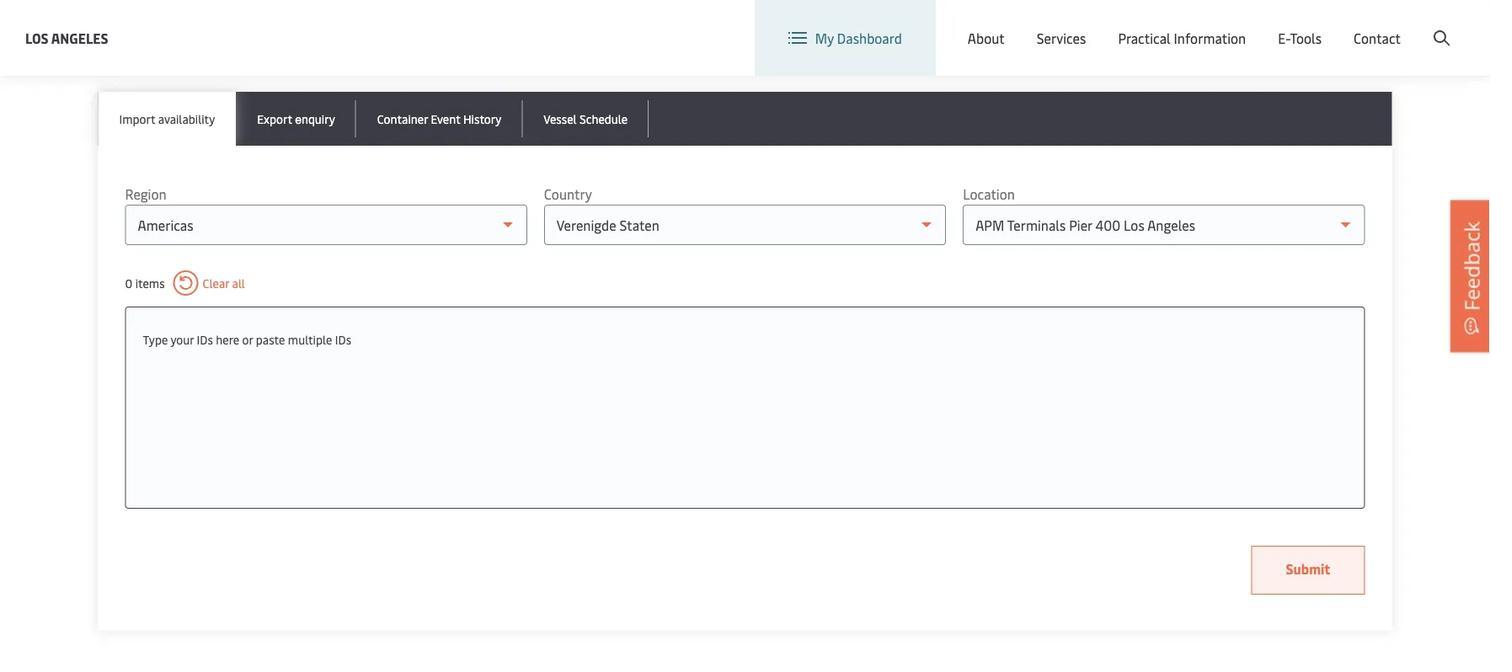 Task type: vqa. For each thing, say whether or not it's contained in the screenshot.
THE
no



Task type: locate. For each thing, give the bounding box(es) containing it.
schedule
[[580, 110, 628, 126]]

vessel
[[544, 110, 577, 126]]

menu
[[1208, 16, 1243, 34]]

2 ids from the left
[[335, 331, 352, 347]]

e-
[[1279, 29, 1291, 47]]

contact
[[1354, 29, 1402, 47]]

vessel schedule
[[544, 110, 628, 126]]

about button
[[968, 0, 1005, 76]]

global menu button
[[1129, 0, 1259, 50]]

clear all
[[203, 275, 245, 291]]

1 vertical spatial location
[[963, 185, 1015, 203]]

your
[[171, 331, 194, 347]]

login / create account
[[1323, 16, 1459, 34]]

1 horizontal spatial location
[[1060, 16, 1112, 34]]

tab list
[[98, 92, 1393, 146]]

ids
[[197, 331, 213, 347], [335, 331, 352, 347]]

export
[[257, 110, 292, 126]]

my dashboard
[[816, 29, 902, 47]]

0 items
[[125, 275, 165, 291]]

services
[[1037, 29, 1087, 47]]

container
[[377, 110, 428, 126]]

/
[[1358, 16, 1364, 34]]

tab list containing import availability
[[98, 92, 1393, 146]]

0 horizontal spatial location
[[963, 185, 1015, 203]]

type your ids here or paste multiple ids
[[143, 331, 352, 347]]

paste
[[256, 331, 285, 347]]

account
[[1409, 16, 1459, 34]]

login / create account link
[[1291, 0, 1459, 50]]

import availability
[[119, 110, 215, 126]]

type
[[143, 331, 168, 347]]

global
[[1166, 16, 1205, 34]]

los angeles link
[[25, 27, 108, 48]]

ids right multiple on the left of page
[[335, 331, 352, 347]]

None text field
[[143, 324, 1348, 355]]

switch
[[1017, 16, 1057, 34]]

0 vertical spatial location
[[1060, 16, 1112, 34]]

ids right the your
[[197, 331, 213, 347]]

location
[[1060, 16, 1112, 34], [963, 185, 1015, 203]]

history
[[463, 110, 502, 126]]

0 horizontal spatial ids
[[197, 331, 213, 347]]

tools
[[1291, 29, 1322, 47]]

feedback button
[[1451, 200, 1491, 352]]

еnquiry
[[295, 110, 335, 126]]

about
[[968, 29, 1005, 47]]

1 horizontal spatial ids
[[335, 331, 352, 347]]

los
[[25, 29, 49, 47]]



Task type: describe. For each thing, give the bounding box(es) containing it.
create
[[1367, 16, 1406, 34]]

vessel schedule button
[[523, 92, 649, 146]]

here
[[216, 331, 239, 347]]

practical
[[1119, 29, 1171, 47]]

export еnquiry
[[257, 110, 335, 126]]

1 ids from the left
[[197, 331, 213, 347]]

submit button
[[1252, 546, 1366, 595]]

event
[[431, 110, 461, 126]]

import availability button
[[98, 92, 236, 146]]

los angeles
[[25, 29, 108, 47]]

container event history button
[[356, 92, 523, 146]]

switch location button
[[990, 15, 1112, 34]]

all
[[232, 275, 245, 291]]

feedback
[[1458, 222, 1486, 311]]

or
[[242, 331, 253, 347]]

0
[[125, 275, 133, 291]]

practical information
[[1119, 29, 1247, 47]]

switch location
[[1017, 16, 1112, 34]]

login
[[1323, 16, 1355, 34]]

global menu
[[1166, 16, 1243, 34]]

my
[[816, 29, 834, 47]]

services button
[[1037, 0, 1087, 76]]

information
[[1174, 29, 1247, 47]]

dashboard
[[838, 29, 902, 47]]

import
[[119, 110, 155, 126]]

contact button
[[1354, 0, 1402, 76]]

practical information button
[[1119, 0, 1247, 76]]

e-tools button
[[1279, 0, 1322, 76]]

angeles
[[51, 29, 108, 47]]

region
[[125, 185, 167, 203]]

clear
[[203, 275, 229, 291]]

export еnquiry button
[[236, 92, 356, 146]]

items
[[135, 275, 165, 291]]

clear all button
[[173, 271, 245, 296]]

my dashboard button
[[789, 0, 902, 76]]

country
[[544, 185, 592, 203]]

multiple
[[288, 331, 332, 347]]

e-tools
[[1279, 29, 1322, 47]]

location inside button
[[1060, 16, 1112, 34]]

submit
[[1286, 560, 1331, 578]]

availability
[[158, 110, 215, 126]]

container event history
[[377, 110, 502, 126]]



